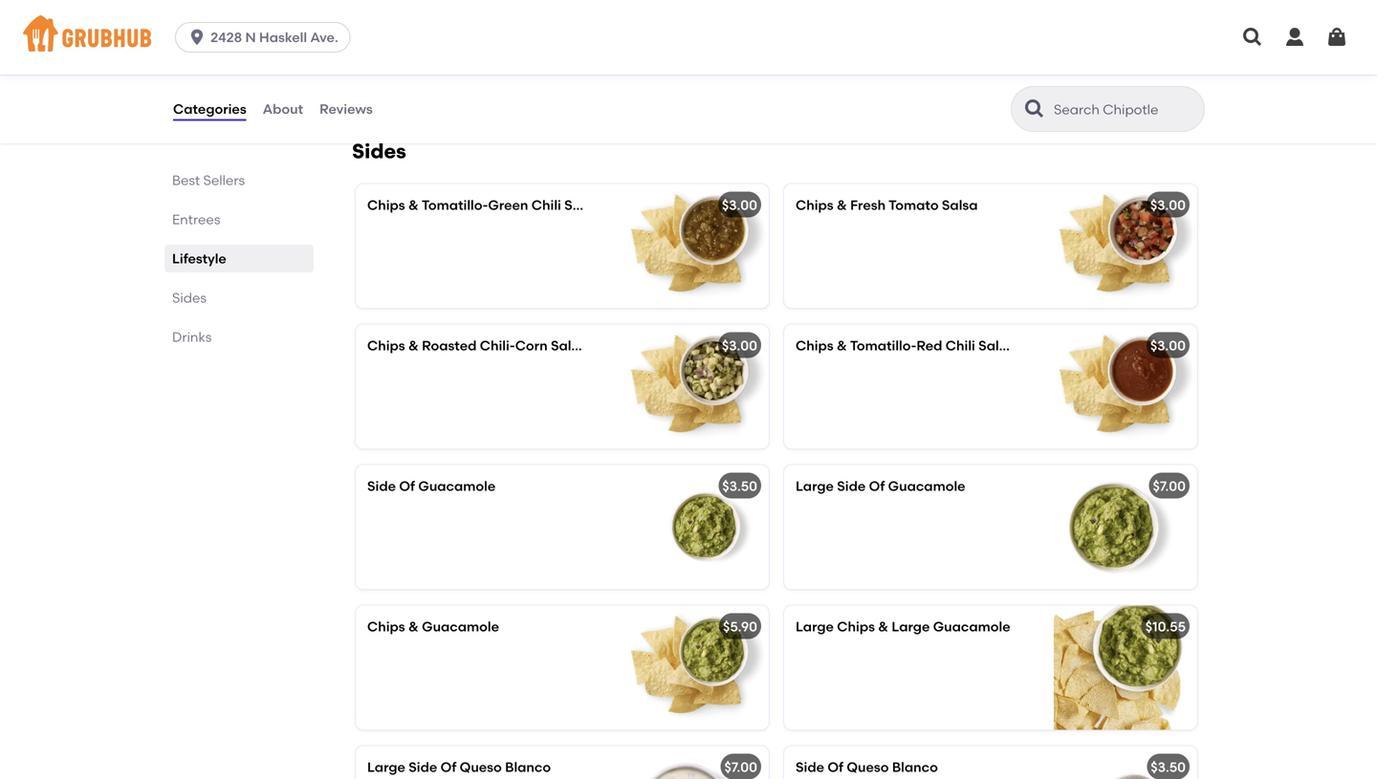 Task type: describe. For each thing, give the bounding box(es) containing it.
go half veggie bowl image
[[626, 0, 769, 100]]

large for large side of queso blanco
[[367, 759, 405, 776]]

chips for chips & guacamole
[[367, 619, 405, 635]]

2 queso from the left
[[847, 759, 889, 776]]

white
[[463, 35, 501, 51]]

$7.00 for large side of queso blanco
[[724, 759, 758, 776]]

& for chips & guacamole
[[408, 619, 419, 635]]

1 vertical spatial roasted
[[422, 337, 477, 354]]

tomatillo- for green
[[422, 197, 488, 213]]

& for chips & fresh tomato salsa
[[837, 197, 847, 213]]

chips & roasted chili-corn salsa image
[[626, 325, 769, 449]]

2 ½ from the left
[[442, 15, 453, 32]]

rice,
[[505, 35, 536, 51]]

large chips & large guacamole
[[796, 619, 1011, 635]]

and
[[536, 74, 562, 90]]

1 horizontal spatial chili-
[[480, 337, 515, 354]]

chips & tomatillo-green chili salsa
[[367, 197, 600, 213]]

chips & fresh tomato salsa
[[796, 197, 978, 213]]

entrees
[[172, 211, 220, 228]]

n
[[245, 29, 256, 45]]

2428
[[211, 29, 242, 45]]

side of queso blanco
[[796, 759, 938, 776]]

large for large side of guacamole
[[796, 478, 834, 494]]

& for chips & tomatillo-red chili salsa
[[837, 337, 847, 354]]

1 blanco from the left
[[505, 759, 551, 776]]

1 ½ from the left
[[367, 15, 379, 32]]

$10.55
[[1146, 619, 1186, 635]]

1 vertical spatial corn
[[515, 337, 548, 354]]

drinks
[[172, 329, 212, 345]]

best
[[172, 172, 200, 188]]

$3.50 for side of guacamole
[[722, 478, 758, 494]]

fajita
[[539, 35, 576, 51]]

chips for chips & fresh tomato salsa
[[796, 197, 834, 213]]

2 blanco from the left
[[892, 759, 938, 776]]

side of guacamole
[[367, 478, 496, 494]]

2428 n haskell ave.
[[211, 29, 338, 45]]

$3.50 for side of queso blanco
[[1151, 759, 1186, 776]]

$3.00 for chips & roasted chili-corn salsa
[[722, 337, 758, 354]]

1 vertical spatial salsa,
[[494, 74, 533, 90]]

2428 n haskell ave. button
[[175, 22, 358, 53]]

tomato inside ½ chicken, ½ sofritas, supergreens lettuce blend, white rice, fajita veggies, fresh tomato salsa, roasted chili-corn salsa, and sour cream
[[463, 54, 513, 71]]

sellers
[[203, 172, 245, 188]]

$7.00 for large side of guacamole
[[1153, 478, 1186, 494]]

green
[[488, 197, 528, 213]]

& for chips & tomatillo-green chili salsa
[[408, 197, 419, 213]]

salsa for chips & roasted chili-corn salsa
[[551, 337, 587, 354]]

fresh inside ½ chicken, ½ sofritas, supergreens lettuce blend, white rice, fajita veggies, fresh tomato salsa, roasted chili-corn salsa, and sour cream
[[425, 54, 460, 71]]

½ chicken, ½ sofritas, supergreens lettuce blend, white rice, fajita veggies, fresh tomato salsa, roasted chili-corn salsa, and sour cream
[[367, 15, 594, 109]]

1 vertical spatial tomato
[[889, 197, 939, 213]]



Task type: vqa. For each thing, say whether or not it's contained in the screenshot.
Pickers inside Avocado Pickers Sandwiches
no



Task type: locate. For each thing, give the bounding box(es) containing it.
1 horizontal spatial $7.00
[[1153, 478, 1186, 494]]

0 horizontal spatial fresh
[[425, 54, 460, 71]]

categories
[[173, 101, 246, 117]]

1 horizontal spatial queso
[[847, 759, 889, 776]]

1 vertical spatial $3.50
[[1151, 759, 1186, 776]]

0 vertical spatial tomato
[[463, 54, 513, 71]]

tomatillo- for red
[[850, 337, 917, 354]]

large side of guacamole
[[796, 478, 966, 494]]

queso
[[460, 759, 502, 776], [847, 759, 889, 776]]

0 horizontal spatial corn
[[459, 74, 491, 90]]

1 horizontal spatial tomatillo-
[[850, 337, 917, 354]]

large side of guacamole image
[[1054, 465, 1197, 589]]

chips & guacamole
[[367, 619, 499, 635]]

chips for chips & roasted chili-corn salsa
[[367, 337, 405, 354]]

0 horizontal spatial chili-
[[424, 74, 459, 90]]

1 svg image from the left
[[1241, 26, 1264, 49]]

side of queso blanco image
[[1054, 746, 1197, 780]]

0 vertical spatial $7.00
[[1153, 478, 1186, 494]]

chili-
[[424, 74, 459, 90], [480, 337, 515, 354]]

sofritas,
[[456, 15, 509, 32]]

search icon image
[[1023, 98, 1046, 121]]

$3.50
[[722, 478, 758, 494], [1151, 759, 1186, 776]]

0 vertical spatial roasted
[[367, 74, 421, 90]]

0 horizontal spatial tomato
[[463, 54, 513, 71]]

0 horizontal spatial blanco
[[505, 759, 551, 776]]

salsa
[[564, 197, 600, 213], [942, 197, 978, 213], [551, 337, 587, 354], [979, 337, 1015, 354]]

chips & fresh tomato salsa image
[[1054, 184, 1197, 308]]

large
[[796, 478, 834, 494], [796, 619, 834, 635], [892, 619, 930, 635], [367, 759, 405, 776]]

$3.00 for chips & tomatillo-red chili salsa
[[1150, 337, 1186, 354]]

1 horizontal spatial blanco
[[892, 759, 938, 776]]

chili right green at top left
[[532, 197, 561, 213]]

main navigation navigation
[[0, 0, 1377, 75]]

1 horizontal spatial $3.50
[[1151, 759, 1186, 776]]

tomato
[[463, 54, 513, 71], [889, 197, 939, 213]]

salsa, up the and
[[516, 54, 554, 71]]

fresh
[[425, 54, 460, 71], [850, 197, 886, 213]]

1 vertical spatial chili-
[[480, 337, 515, 354]]

side of guacamole image
[[626, 465, 769, 589]]

chips & tomatillo-red chili salsa
[[796, 337, 1015, 354]]

chips & tomatillo-green chili salsa image
[[626, 184, 769, 308]]

chicken,
[[382, 15, 438, 32]]

0 vertical spatial chili-
[[424, 74, 459, 90]]

chips & guacamole image
[[626, 606, 769, 730]]

chili- inside ½ chicken, ½ sofritas, supergreens lettuce blend, white rice, fajita veggies, fresh tomato salsa, roasted chili-corn salsa, and sour cream
[[424, 74, 459, 90]]

$7.00
[[1153, 478, 1186, 494], [724, 759, 758, 776]]

supergreens
[[512, 15, 594, 32]]

categories button
[[172, 75, 247, 143]]

0 horizontal spatial svg image
[[1241, 26, 1264, 49]]

svg image
[[1241, 26, 1264, 49], [1284, 26, 1307, 49]]

$5.90
[[723, 619, 758, 635]]

0 horizontal spatial svg image
[[188, 28, 207, 47]]

1 horizontal spatial roasted
[[422, 337, 477, 354]]

0 horizontal spatial queso
[[460, 759, 502, 776]]

side
[[367, 478, 396, 494], [837, 478, 866, 494], [409, 759, 437, 776], [796, 759, 824, 776]]

Search Chipotle search field
[[1052, 100, 1198, 119]]

salsa,
[[516, 54, 554, 71], [494, 74, 533, 90]]

lettuce
[[367, 35, 417, 51]]

salsa for chips & tomatillo-red chili salsa
[[979, 337, 1015, 354]]

0 vertical spatial corn
[[459, 74, 491, 90]]

roasted
[[367, 74, 421, 90], [422, 337, 477, 354]]

0 vertical spatial sides
[[352, 139, 406, 163]]

about
[[263, 101, 303, 117]]

$3.00
[[722, 197, 758, 213], [1150, 197, 1186, 213], [722, 337, 758, 354], [1150, 337, 1186, 354]]

1 horizontal spatial fresh
[[850, 197, 886, 213]]

salsa, left the and
[[494, 74, 533, 90]]

sides up drinks
[[172, 290, 207, 306]]

salsa for chips & tomatillo-green chili salsa
[[564, 197, 600, 213]]

reviews
[[320, 101, 373, 117]]

chips & roasted chili-corn salsa
[[367, 337, 587, 354]]

red
[[917, 337, 943, 354]]

large side of queso blanco image
[[626, 746, 769, 780]]

1 horizontal spatial svg image
[[1284, 26, 1307, 49]]

0 vertical spatial fresh
[[425, 54, 460, 71]]

cream
[[367, 93, 413, 109]]

chili right red
[[946, 337, 975, 354]]

½ chicken, ½ sofritas, supergreens lettuce blend, white rice, fajita veggies, fresh tomato salsa, roasted chili-corn salsa, and sour cream button
[[356, 0, 769, 109]]

½ up lettuce
[[367, 15, 379, 32]]

1 vertical spatial $7.00
[[724, 759, 758, 776]]

1 horizontal spatial tomato
[[889, 197, 939, 213]]

&
[[408, 197, 419, 213], [837, 197, 847, 213], [408, 337, 419, 354], [837, 337, 847, 354], [408, 619, 419, 635], [878, 619, 889, 635]]

chips for chips & tomatillo-red chili salsa
[[796, 337, 834, 354]]

sides
[[352, 139, 406, 163], [172, 290, 207, 306]]

corn inside ½ chicken, ½ sofritas, supergreens lettuce blend, white rice, fajita veggies, fresh tomato salsa, roasted chili-corn salsa, and sour cream
[[459, 74, 491, 90]]

0 vertical spatial chili
[[532, 197, 561, 213]]

½ up blend, at top left
[[442, 15, 453, 32]]

0 vertical spatial salsa,
[[516, 54, 554, 71]]

sides down cream on the left top
[[352, 139, 406, 163]]

0 horizontal spatial tomatillo-
[[422, 197, 488, 213]]

1 vertical spatial sides
[[172, 290, 207, 306]]

0 vertical spatial tomatillo-
[[422, 197, 488, 213]]

0 horizontal spatial $7.00
[[724, 759, 758, 776]]

$3.00 for chips & fresh tomato salsa
[[1150, 197, 1186, 213]]

roasted inside ½ chicken, ½ sofritas, supergreens lettuce blend, white rice, fajita veggies, fresh tomato salsa, roasted chili-corn salsa, and sour cream
[[367, 74, 421, 90]]

0 horizontal spatial sides
[[172, 290, 207, 306]]

svg image inside '2428 n haskell ave.' button
[[188, 28, 207, 47]]

0 horizontal spatial roasted
[[367, 74, 421, 90]]

tomatillo-
[[422, 197, 488, 213], [850, 337, 917, 354]]

2 svg image from the left
[[1284, 26, 1307, 49]]

best sellers
[[172, 172, 245, 188]]

chili for red
[[946, 337, 975, 354]]

corn
[[459, 74, 491, 90], [515, 337, 548, 354]]

large chips & large guacamole image
[[1054, 606, 1197, 730]]

guacamole
[[418, 478, 496, 494], [888, 478, 966, 494], [422, 619, 499, 635], [933, 619, 1011, 635]]

svg image
[[1326, 26, 1349, 49], [188, 28, 207, 47]]

1 vertical spatial tomatillo-
[[850, 337, 917, 354]]

1 vertical spatial chili
[[946, 337, 975, 354]]

chips for chips & tomatillo-green chili salsa
[[367, 197, 405, 213]]

1 horizontal spatial sides
[[352, 139, 406, 163]]

about button
[[262, 75, 304, 143]]

reviews button
[[319, 75, 374, 143]]

1 horizontal spatial ½
[[442, 15, 453, 32]]

of
[[399, 478, 415, 494], [869, 478, 885, 494], [441, 759, 457, 776], [828, 759, 844, 776]]

ave.
[[310, 29, 338, 45]]

1 vertical spatial fresh
[[850, 197, 886, 213]]

0 horizontal spatial chili
[[532, 197, 561, 213]]

chili
[[532, 197, 561, 213], [946, 337, 975, 354]]

large for large chips & large guacamole
[[796, 619, 834, 635]]

veggies,
[[367, 54, 422, 71]]

0 horizontal spatial ½
[[367, 15, 379, 32]]

blanco
[[505, 759, 551, 776], [892, 759, 938, 776]]

lifestyle
[[172, 251, 226, 267]]

1 queso from the left
[[460, 759, 502, 776]]

chili for green
[[532, 197, 561, 213]]

$3.00 for chips & tomatillo-green chili salsa
[[722, 197, 758, 213]]

½
[[367, 15, 379, 32], [442, 15, 453, 32]]

1 horizontal spatial svg image
[[1326, 26, 1349, 49]]

chips & tomatillo-red chili salsa image
[[1054, 325, 1197, 449]]

& for chips & roasted chili-corn salsa
[[408, 337, 419, 354]]

0 horizontal spatial $3.50
[[722, 478, 758, 494]]

blend,
[[420, 35, 460, 51]]

1 horizontal spatial chili
[[946, 337, 975, 354]]

1 horizontal spatial corn
[[515, 337, 548, 354]]

sour
[[565, 74, 594, 90]]

0 vertical spatial $3.50
[[722, 478, 758, 494]]

large side of queso blanco
[[367, 759, 551, 776]]

haskell
[[259, 29, 307, 45]]

chips
[[367, 197, 405, 213], [796, 197, 834, 213], [367, 337, 405, 354], [796, 337, 834, 354], [367, 619, 405, 635], [837, 619, 875, 635]]



